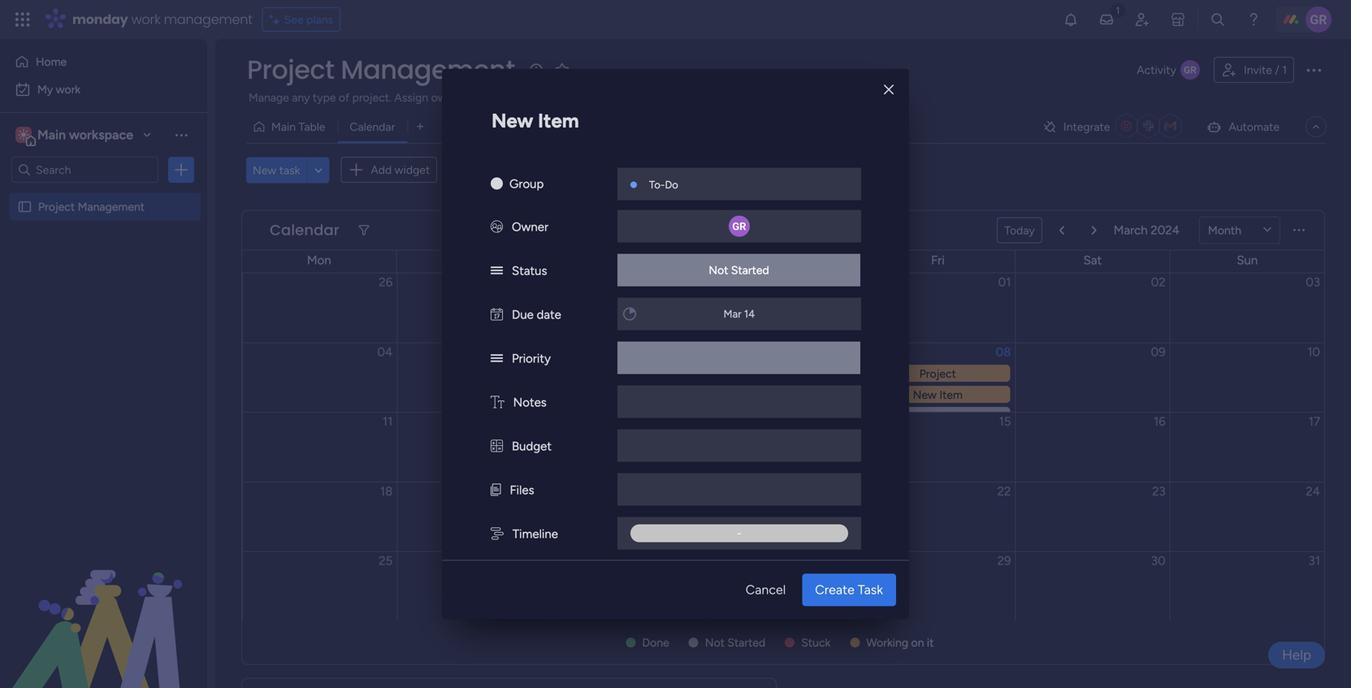 Task type: vqa. For each thing, say whether or not it's contained in the screenshot.
Search image
no



Task type: locate. For each thing, give the bounding box(es) containing it.
main for main workspace
[[37, 127, 66, 143]]

main table
[[271, 120, 325, 134]]

1 vertical spatial management
[[78, 200, 145, 214]]

started left thu
[[731, 263, 769, 277]]

Calendar field
[[266, 220, 344, 241]]

0 vertical spatial project
[[247, 52, 334, 88]]

today
[[1004, 223, 1035, 237]]

0 vertical spatial project management
[[247, 52, 515, 88]]

activity
[[1137, 63, 1176, 77]]

1 of from the left
[[339, 91, 350, 104]]

notifications image
[[1063, 11, 1079, 28]]

project inside 'project management' list box
[[38, 200, 75, 214]]

group
[[509, 177, 544, 192]]

invite / 1
[[1244, 63, 1287, 77]]

0 vertical spatial not
[[709, 263, 728, 277]]

calendar for calendar 'button'
[[350, 120, 395, 134]]

main down my
[[37, 127, 66, 143]]

1 horizontal spatial calendar
[[350, 120, 395, 134]]

1 vertical spatial calendar
[[270, 220, 339, 241]]

notes
[[513, 395, 547, 410]]

0 vertical spatial work
[[131, 10, 161, 28]]

1 horizontal spatial new
[[492, 109, 533, 133]]

0 horizontal spatial calendar
[[270, 220, 339, 241]]

0 horizontal spatial new
[[253, 163, 276, 177]]

project right public board icon
[[38, 200, 75, 214]]

workspace image
[[15, 126, 32, 144], [18, 126, 29, 144]]

public board image
[[17, 199, 33, 215]]

not
[[709, 263, 728, 277], [705, 636, 725, 650]]

not started
[[709, 263, 769, 277], [705, 636, 766, 650]]

activity button
[[1130, 57, 1207, 83]]

cancel button
[[733, 574, 799, 606]]

new inside dialog
[[492, 109, 533, 133]]

0 horizontal spatial work
[[56, 82, 81, 96]]

new for new task
[[253, 163, 276, 177]]

work
[[131, 10, 161, 28], [56, 82, 81, 96]]

v2 status image for status
[[491, 264, 503, 278]]

1 vertical spatial v2 status image
[[491, 352, 503, 366]]

started inside the new item dialog
[[731, 263, 769, 277]]

project up any
[[247, 52, 334, 88]]

/
[[1275, 63, 1280, 77]]

0 vertical spatial v2 status image
[[491, 264, 503, 278]]

add widget button
[[341, 157, 437, 183]]

0 horizontal spatial management
[[78, 200, 145, 214]]

create task button
[[802, 574, 896, 606]]

cancel
[[746, 582, 786, 598]]

my work
[[37, 82, 81, 96]]

management inside list box
[[78, 200, 145, 214]]

v2 multiple person column image
[[491, 220, 503, 235]]

1 vertical spatial project
[[38, 200, 75, 214]]

of right track
[[618, 91, 629, 104]]

home
[[36, 55, 67, 69]]

management up assign
[[341, 52, 515, 88]]

update feed image
[[1099, 11, 1115, 28]]

dapulse numbers column image
[[491, 439, 503, 454]]

1 image
[[1111, 1, 1125, 19]]

task
[[279, 163, 300, 177]]

files
[[510, 483, 534, 498]]

new inside new task button
[[253, 163, 276, 177]]

1 horizontal spatial management
[[341, 52, 515, 88]]

of right type on the top left of page
[[339, 91, 350, 104]]

2 v2 status image from the top
[[491, 352, 503, 366]]

main
[[271, 120, 296, 134], [37, 127, 66, 143]]

option
[[0, 192, 207, 195]]

lottie animation element
[[0, 524, 207, 688]]

0 vertical spatial new
[[492, 109, 533, 133]]

project management
[[247, 52, 515, 88], [38, 200, 145, 214]]

calendar inside "field"
[[270, 220, 339, 241]]

0 vertical spatial management
[[341, 52, 515, 88]]

automate button
[[1200, 114, 1286, 140]]

Project Management field
[[243, 52, 519, 88]]

0 horizontal spatial main
[[37, 127, 66, 143]]

2024
[[1151, 223, 1180, 237]]

sun
[[1237, 253, 1258, 268]]

my work link
[[10, 76, 197, 102]]

calendar inside 'button'
[[350, 120, 395, 134]]

management down search in workspace field
[[78, 200, 145, 214]]

2 of from the left
[[618, 91, 629, 104]]

management
[[341, 52, 515, 88], [78, 200, 145, 214]]

stands.
[[731, 91, 767, 104]]

calendar down project. at top
[[350, 120, 395, 134]]

main for main table
[[271, 120, 296, 134]]

started down the "cancel"
[[728, 636, 766, 650]]

v2 status image left the status
[[491, 264, 503, 278]]

thu
[[773, 253, 793, 268]]

budget
[[512, 439, 552, 454]]

not started inside the new item dialog
[[709, 263, 769, 277]]

main inside workspace selection element
[[37, 127, 66, 143]]

sat
[[1084, 253, 1102, 268]]

new left task
[[253, 163, 276, 177]]

mar 14
[[724, 308, 755, 321]]

arrow down image
[[655, 160, 675, 180]]

0 vertical spatial not started
[[709, 263, 769, 277]]

work for monday
[[131, 10, 161, 28]]

not right done
[[705, 636, 725, 650]]

any
[[292, 91, 310, 104]]

show board description image
[[526, 62, 546, 78]]

of
[[339, 91, 350, 104], [618, 91, 629, 104]]

2 workspace image from the left
[[18, 126, 29, 144]]

0 vertical spatial calendar
[[350, 120, 395, 134]]

0 horizontal spatial of
[[339, 91, 350, 104]]

1 vertical spatial project management
[[38, 200, 145, 214]]

more dots image
[[1294, 224, 1305, 236]]

started
[[731, 263, 769, 277], [728, 636, 766, 650]]

main left table
[[271, 120, 296, 134]]

main inside button
[[271, 120, 296, 134]]

priority
[[512, 352, 551, 366]]

1 horizontal spatial work
[[131, 10, 161, 28]]

add widget
[[371, 163, 430, 177]]

1 horizontal spatial of
[[618, 91, 629, 104]]

home link
[[10, 49, 197, 75]]

not started up mar 14
[[709, 263, 769, 277]]

1 vertical spatial work
[[56, 82, 81, 96]]

work right my
[[56, 82, 81, 96]]

manage
[[249, 91, 289, 104]]

14
[[744, 308, 755, 321]]

project
[[247, 52, 334, 88], [38, 200, 75, 214]]

invite
[[1244, 63, 1272, 77]]

mon
[[307, 253, 331, 268]]

1 horizontal spatial main
[[271, 120, 296, 134]]

v2 status image
[[491, 264, 503, 278], [491, 352, 503, 366]]

add view image
[[417, 121, 424, 133]]

not up mar
[[709, 263, 728, 277]]

stuck
[[801, 636, 831, 650]]

v2 status image left priority at the left of the page
[[491, 352, 503, 366]]

list arrow image
[[1092, 225, 1097, 235]]

0 vertical spatial started
[[731, 263, 769, 277]]

date
[[537, 308, 561, 322]]

1 vertical spatial new
[[253, 163, 276, 177]]

monday marketplace image
[[1170, 11, 1186, 28]]

search everything image
[[1210, 11, 1226, 28]]

not inside the new item dialog
[[709, 263, 728, 277]]

main workspace
[[37, 127, 133, 143]]

greg robinson image
[[1306, 7, 1332, 33]]

not started down the "cancel"
[[705, 636, 766, 650]]

0 horizontal spatial project
[[38, 200, 75, 214]]

assign
[[394, 91, 428, 104]]

v2 file column image
[[491, 483, 501, 498]]

v2 sun image
[[491, 177, 503, 192]]

main table button
[[246, 114, 338, 140]]

angle down image
[[315, 164, 322, 176]]

my work option
[[10, 76, 197, 102]]

new
[[492, 109, 533, 133], [253, 163, 276, 177]]

work inside option
[[56, 82, 81, 96]]

my
[[37, 82, 53, 96]]

management
[[164, 10, 252, 28]]

project management down search in workspace field
[[38, 200, 145, 214]]

new item
[[492, 109, 579, 133]]

do
[[665, 179, 678, 192]]

new down timelines
[[492, 109, 533, 133]]

0 horizontal spatial project management
[[38, 200, 145, 214]]

work right 'monday'
[[131, 10, 161, 28]]

help image
[[1246, 11, 1262, 28]]

project management up project. at top
[[247, 52, 515, 88]]

today button
[[997, 217, 1042, 243]]

calendar up mon
[[270, 220, 339, 241]]

filter
[[624, 163, 649, 177]]

timeline
[[513, 527, 558, 542]]

1 v2 status image from the top
[[491, 264, 503, 278]]



Task type: describe. For each thing, give the bounding box(es) containing it.
working
[[866, 636, 908, 650]]

timelines
[[492, 91, 538, 104]]

it
[[927, 636, 934, 650]]

march 2024
[[1114, 223, 1180, 237]]

see plans button
[[262, 7, 341, 32]]

dapulse timeline column image
[[491, 527, 504, 542]]

add
[[371, 163, 392, 177]]

due date
[[512, 308, 561, 322]]

workspace
[[69, 127, 133, 143]]

1 horizontal spatial project
[[247, 52, 334, 88]]

help
[[1282, 647, 1311, 663]]

mar
[[724, 308, 742, 321]]

project.
[[352, 91, 392, 104]]

Search in workspace field
[[34, 160, 136, 179]]

monday
[[72, 10, 128, 28]]

march
[[1114, 223, 1148, 237]]

where
[[632, 91, 663, 104]]

work for my
[[56, 82, 81, 96]]

see
[[284, 13, 304, 26]]

keep
[[562, 91, 587, 104]]

new item dialog
[[442, 69, 909, 619]]

invite / 1 button
[[1214, 57, 1294, 83]]

invite members image
[[1134, 11, 1151, 28]]

help button
[[1268, 642, 1325, 669]]

home option
[[10, 49, 197, 75]]

track
[[590, 91, 615, 104]]

manage any type of project. assign owners, set timelines and keep track of where your project stands. button
[[246, 88, 792, 107]]

calendar for calendar "field"
[[270, 220, 339, 241]]

on
[[911, 636, 924, 650]]

to-do
[[649, 179, 678, 192]]

project
[[692, 91, 728, 104]]

new task button
[[246, 157, 307, 183]]

due
[[512, 308, 534, 322]]

see plans
[[284, 13, 333, 26]]

owners,
[[431, 91, 471, 104]]

main workspace button
[[11, 121, 158, 149]]

create task
[[815, 582, 883, 598]]

1
[[1282, 63, 1287, 77]]

1 vertical spatial not started
[[705, 636, 766, 650]]

widget
[[395, 163, 430, 177]]

project management list box
[[0, 190, 207, 440]]

v2 status image for priority
[[491, 352, 503, 366]]

to-
[[649, 179, 665, 192]]

integrate
[[1064, 120, 1110, 134]]

close image
[[884, 84, 894, 96]]

dapulse date column image
[[491, 308, 503, 322]]

status
[[512, 264, 547, 278]]

new for new item
[[492, 109, 533, 133]]

add to favorites image
[[554, 61, 570, 78]]

monday work management
[[72, 10, 252, 28]]

Search field
[[465, 159, 513, 181]]

type
[[313, 91, 336, 104]]

plans
[[306, 13, 333, 26]]

1 vertical spatial not
[[705, 636, 725, 650]]

1 horizontal spatial project management
[[247, 52, 515, 88]]

working on it
[[866, 636, 934, 650]]

automate
[[1229, 120, 1280, 134]]

select product image
[[15, 11, 31, 28]]

and
[[541, 91, 560, 104]]

1 workspace image from the left
[[15, 126, 32, 144]]

dapulse text column image
[[491, 395, 504, 410]]

lottie animation image
[[0, 524, 207, 688]]

table
[[299, 120, 325, 134]]

1 vertical spatial started
[[728, 636, 766, 650]]

item
[[538, 109, 579, 133]]

integrate button
[[1036, 110, 1193, 144]]

collapse board header image
[[1310, 120, 1323, 133]]

workspace selection element
[[15, 125, 136, 146]]

owner
[[512, 220, 548, 235]]

project management inside list box
[[38, 200, 145, 214]]

task
[[858, 582, 883, 598]]

done
[[642, 636, 669, 650]]

list arrow image
[[1059, 225, 1064, 235]]

set
[[474, 91, 489, 104]]

wed
[[616, 253, 641, 268]]

month
[[1208, 223, 1241, 237]]

calendar button
[[338, 114, 407, 140]]

your
[[666, 91, 689, 104]]

manage any type of project. assign owners, set timelines and keep track of where your project stands.
[[249, 91, 767, 104]]

filter button
[[598, 157, 675, 183]]

new task
[[253, 163, 300, 177]]

fri
[[931, 253, 945, 268]]



